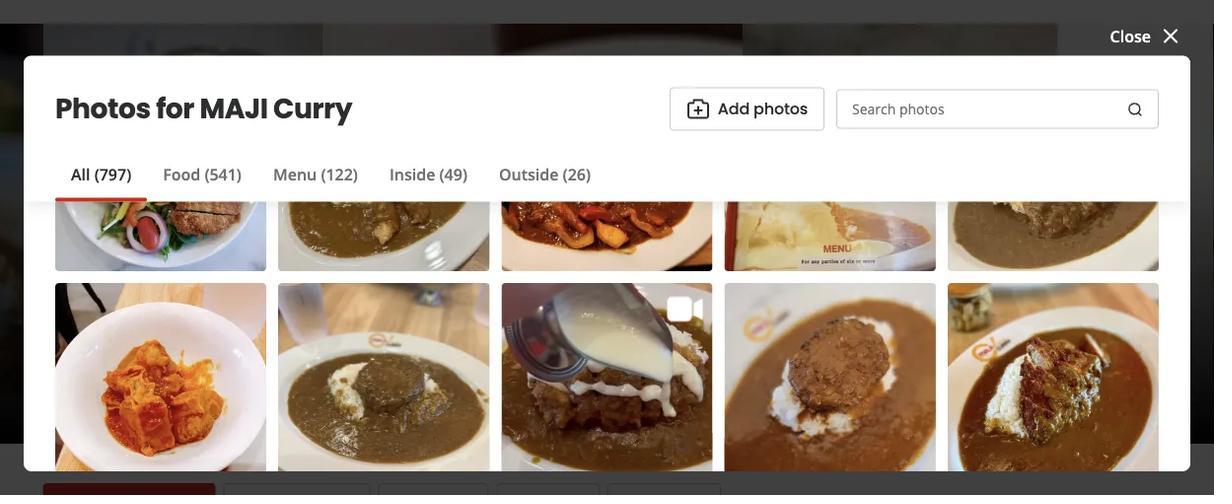 Task type: describe. For each thing, give the bounding box(es) containing it.
photos for maji curry
[[55, 89, 352, 128]]

verified
[[211, 381, 265, 400]]

japanese
[[332, 314, 403, 336]]

photo of maji curry - irvine, ca, us. hamburger steak curry w/ cheese image
[[743, 24, 1059, 444]]

add
[[718, 98, 750, 120]]

the
[[289, 381, 312, 400]]

3.8 (502 reviews)
[[365, 271, 491, 292]]

see hours
[[401, 352, 457, 368]]

10:00
[[312, 349, 352, 370]]

japanese curry , asian fusion , comfort food
[[332, 314, 674, 336]]

11:00
[[229, 349, 269, 370]]

hours
[[424, 352, 457, 368]]

(49)
[[440, 163, 468, 185]]

photos
[[55, 89, 151, 128]]

maji curry
[[180, 197, 444, 264]]

edit button
[[686, 316, 726, 339]]

close button
[[1111, 24, 1183, 48]]

comfort food link
[[567, 314, 674, 336]]

(797)
[[94, 163, 131, 185]]

see hours link
[[392, 349, 466, 373]]

tab list containing all (797)
[[55, 162, 607, 202]]

open 11:00 am - 10:00 pm
[[180, 349, 380, 370]]

claimed
[[199, 314, 261, 336]]

24 add photo v2 image
[[687, 97, 710, 121]]

japanese curry link
[[332, 314, 451, 336]]

24 close v2 image
[[1159, 24, 1183, 48]]

open
[[180, 349, 221, 370]]

1 , from the left
[[451, 314, 455, 336]]

1 photo of maji curry - irvine, ca, us. chicken cutlet with cheese image from the left
[[0, 24, 44, 444]]

by
[[269, 381, 285, 400]]

all
[[71, 163, 90, 185]]

menu
[[273, 163, 317, 185]]

2 photo of maji curry - irvine, ca, us. chicken cutlet with cheese image from the left
[[44, 24, 323, 444]]

inside (49)
[[390, 163, 468, 185]]

1 horizontal spatial photos
[[1065, 370, 1119, 392]]

0 vertical spatial curry
[[273, 89, 352, 128]]

add photos
[[718, 98, 808, 120]]

all (797)
[[71, 163, 131, 185]]

food (541)
[[163, 163, 242, 185]]



Task type: vqa. For each thing, say whether or not it's contained in the screenshot.
2 stars
no



Task type: locate. For each thing, give the bounding box(es) containing it.
add photos link
[[670, 87, 825, 131]]

next image
[[1163, 218, 1187, 241]]

ago
[[438, 381, 463, 400]]

(122)
[[321, 163, 358, 185]]

see
[[401, 352, 421, 368], [981, 370, 1009, 392]]

, left comfort
[[558, 314, 563, 336]]

see inside "link"
[[401, 352, 421, 368]]

weeks
[[391, 381, 434, 400]]

pm
[[356, 349, 380, 370]]

outside (26)
[[499, 163, 591, 185]]

3.8
[[365, 271, 387, 292]]

outside
[[499, 163, 559, 185]]

photos right add
[[754, 98, 808, 120]]

maji
[[200, 89, 268, 128], [180, 197, 298, 264]]

photos
[[754, 98, 808, 120], [1065, 370, 1119, 392]]

fusion
[[506, 314, 558, 336]]

0 horizontal spatial ,
[[451, 314, 455, 336]]

(541)
[[205, 163, 242, 185]]

menu (122)
[[273, 163, 358, 185]]

0 horizontal spatial see
[[401, 352, 421, 368]]

food left edit
[[636, 314, 674, 336]]

curry
[[273, 89, 352, 128], [307, 197, 444, 264], [407, 314, 451, 336]]

search image
[[1128, 102, 1143, 117]]

0 vertical spatial see
[[401, 352, 421, 368]]

0 horizontal spatial photos
[[754, 98, 808, 120]]

curry for maji
[[307, 197, 444, 264]]

verified by the business 2 weeks ago
[[211, 381, 463, 400]]

business
[[316, 381, 376, 400]]

(26)
[[563, 163, 591, 185]]

comfort
[[567, 314, 632, 336]]

photo of maji curry - irvine, ca, us. chicken curry (l) image
[[323, 24, 743, 444]]

1 horizontal spatial food
[[636, 314, 674, 336]]

asian fusion link
[[459, 314, 558, 336]]

,
[[451, 314, 455, 336], [558, 314, 563, 336]]

0 horizontal spatial food
[[163, 163, 201, 185]]

for
[[156, 89, 194, 128]]

food left (541)
[[163, 163, 201, 185]]

Search photos text field
[[837, 89, 1159, 129]]

see all 810 photos
[[981, 370, 1119, 392]]

1 horizontal spatial ,
[[558, 314, 563, 336]]

reviews)
[[428, 271, 491, 292]]

photo of maji curry - irvine, ca, us. omelet curry with pork cutlet and a side of cheese sauce. image
[[1059, 24, 1214, 444]]

0 vertical spatial photos
[[754, 98, 808, 120]]

3.8 star rating image
[[180, 266, 353, 298]]

2
[[379, 381, 387, 400]]

see left "hours" at the left of page
[[401, 352, 421, 368]]

inside
[[390, 163, 435, 185]]

curry up menu (122)
[[273, 89, 352, 128]]

food inside tab list
[[163, 163, 201, 185]]

1 vertical spatial curry
[[307, 197, 444, 264]]

maji right for
[[200, 89, 268, 128]]

all
[[1013, 370, 1032, 392]]

curry up see hours
[[407, 314, 451, 336]]

1 vertical spatial food
[[636, 314, 674, 336]]

0 vertical spatial food
[[163, 163, 201, 185]]

810
[[1036, 370, 1061, 392]]

edit
[[695, 319, 717, 335]]

-
[[302, 349, 307, 370]]

previous image
[[28, 218, 51, 241]]

1 vertical spatial photos
[[1065, 370, 1119, 392]]

see for see hours
[[401, 352, 421, 368]]

$$
[[287, 314, 305, 336]]

2 , from the left
[[558, 314, 563, 336]]

business categories element
[[150, 0, 1175, 23]]

photos right 810 on the bottom of page
[[1065, 370, 1119, 392]]

1 horizontal spatial see
[[981, 370, 1009, 392]]

photo of maji curry - irvine, ca, us. chicken cutlet with cheese image
[[0, 24, 44, 444], [44, 24, 323, 444]]

see all 810 photos link
[[948, 357, 1151, 404]]

see for see all 810 photos
[[981, 370, 1009, 392]]

tab list
[[55, 162, 607, 202]]

(502 reviews) link
[[391, 271, 491, 292]]

curry up the 3.8
[[307, 197, 444, 264]]

1 vertical spatial maji
[[180, 197, 298, 264]]

16 claim filled v2 image
[[180, 317, 195, 333]]

1 vertical spatial see
[[981, 370, 1009, 392]]

0 vertical spatial maji
[[200, 89, 268, 128]]

see left all
[[981, 370, 1009, 392]]

asian
[[459, 314, 502, 336]]

am
[[273, 349, 298, 370]]

, left the asian
[[451, 314, 455, 336]]

curry for japanese
[[407, 314, 451, 336]]

maji down (541)
[[180, 197, 298, 264]]

2 vertical spatial curry
[[407, 314, 451, 336]]

close
[[1111, 25, 1151, 46]]

(502
[[391, 271, 424, 292]]

food
[[163, 163, 201, 185], [636, 314, 674, 336]]



